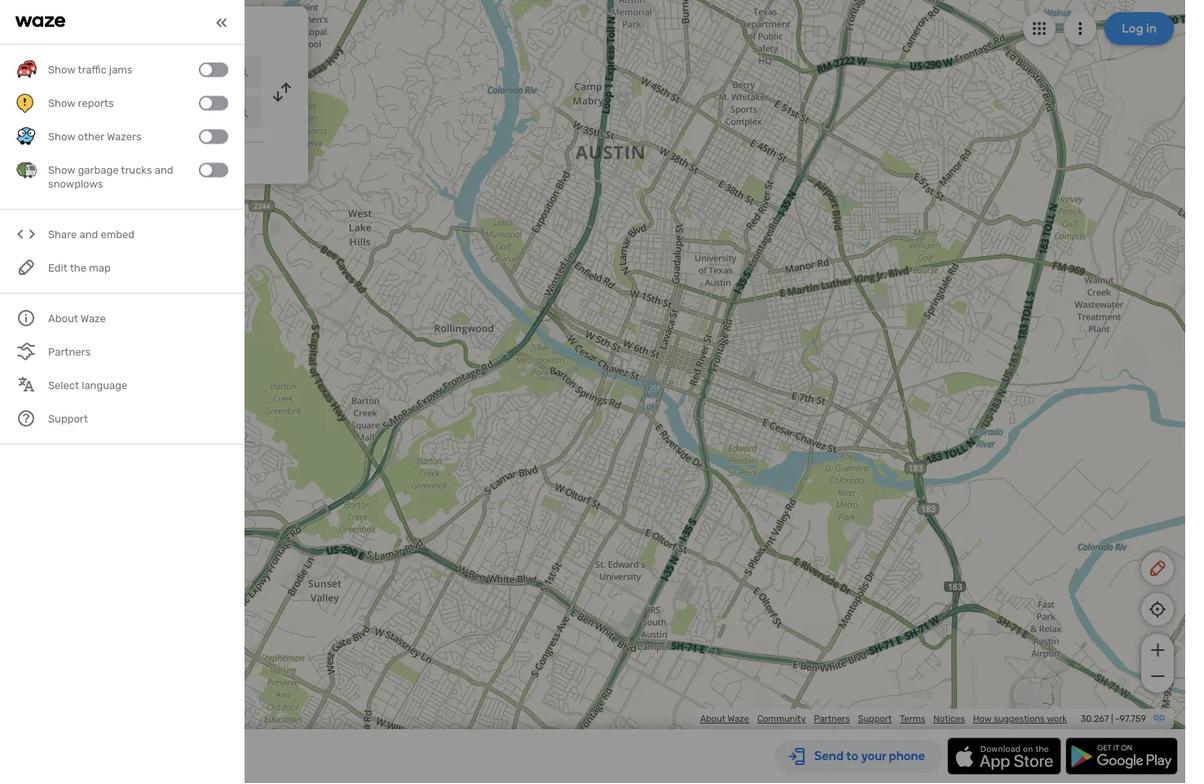 Task type: vqa. For each thing, say whether or not it's contained in the screenshot.
Brazil
no



Task type: describe. For each thing, give the bounding box(es) containing it.
waze
[[728, 713, 750, 724]]

work
[[1047, 713, 1068, 724]]

current location image
[[23, 62, 42, 82]]

leave
[[51, 154, 82, 167]]

support
[[859, 713, 892, 724]]

terms link
[[900, 713, 926, 724]]

driving directions
[[98, 20, 217, 37]]

clock image
[[19, 151, 38, 170]]

partners link
[[814, 713, 850, 724]]

how suggestions work link
[[974, 713, 1068, 724]]

partners
[[814, 713, 850, 724]]

-
[[1116, 713, 1120, 724]]

notices
[[934, 713, 966, 724]]

location image
[[23, 103, 42, 122]]

embed
[[101, 228, 135, 241]]

code image
[[16, 224, 37, 245]]

now
[[85, 154, 107, 167]]

directions
[[150, 20, 217, 37]]

about waze link
[[701, 713, 750, 724]]

terms
[[900, 713, 926, 724]]

how
[[974, 713, 992, 724]]

97.759
[[1120, 713, 1147, 724]]

share and embed
[[48, 228, 135, 241]]

driving
[[98, 20, 146, 37]]



Task type: locate. For each thing, give the bounding box(es) containing it.
zoom in image
[[1148, 640, 1168, 660]]

|
[[1112, 713, 1114, 724]]

support link
[[859, 713, 892, 724]]

community link
[[758, 713, 806, 724]]

leave now
[[51, 154, 107, 167]]

Choose starting point text field
[[54, 55, 261, 88]]

suggestions
[[994, 713, 1045, 724]]

pencil image
[[1148, 559, 1168, 578]]

notices link
[[934, 713, 966, 724]]

zoom out image
[[1148, 666, 1168, 686]]

share
[[48, 228, 77, 241]]

30.267
[[1081, 713, 1110, 724]]

about waze community partners support terms notices how suggestions work
[[701, 713, 1068, 724]]

and
[[79, 228, 98, 241]]

community
[[758, 713, 806, 724]]

30.267 | -97.759
[[1081, 713, 1147, 724]]

about
[[701, 713, 726, 724]]

link image
[[1153, 711, 1166, 724]]

Choose destination text field
[[54, 96, 261, 129]]

share and embed link
[[16, 218, 228, 251]]



